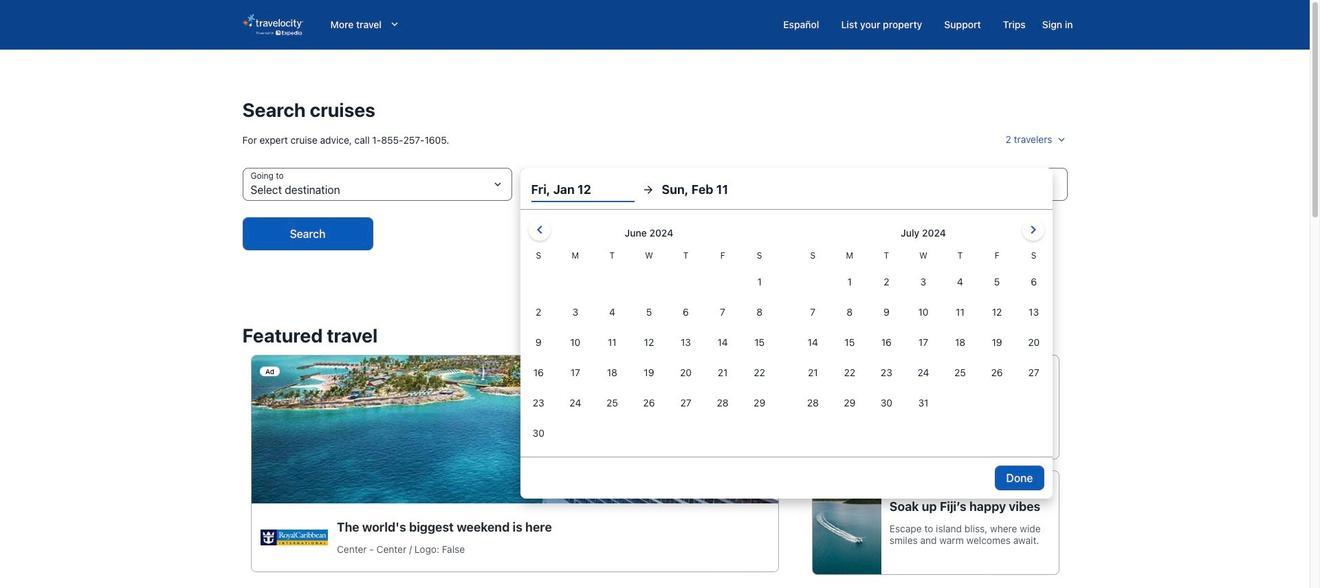 Task type: describe. For each thing, give the bounding box(es) containing it.
2 travelers image
[[1056, 133, 1068, 146]]

previous month image
[[531, 221, 548, 238]]



Task type: vqa. For each thing, say whether or not it's contained in the screenshot.
featured travel 'region'
yes



Task type: locate. For each thing, give the bounding box(es) containing it.
travelocity logo image
[[242, 14, 303, 36]]

featured travel region
[[234, 316, 1076, 583]]

next month image
[[1025, 221, 1042, 238]]

main content
[[0, 50, 1310, 588]]



